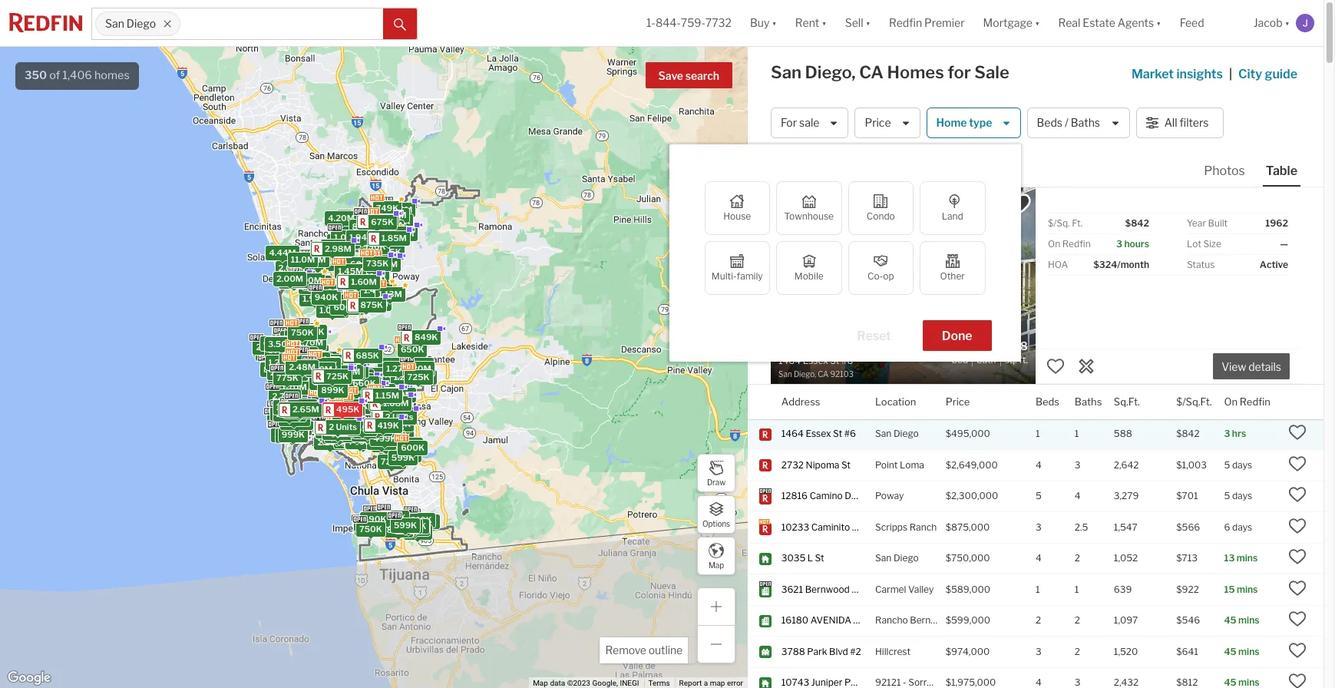 Task type: describe. For each thing, give the bounding box(es) containing it.
0 vertical spatial 849k
[[344, 295, 367, 306]]

photos button
[[1202, 163, 1264, 185]]

9.50m
[[265, 358, 292, 369]]

5 for 2,642
[[1225, 459, 1231, 471]]

options
[[703, 519, 731, 528]]

0 vertical spatial 1.03m
[[341, 223, 367, 234]]

0 vertical spatial 499k
[[364, 400, 388, 411]]

2732 nipoma st
[[782, 459, 851, 471]]

925k down 419k at the left bottom of page
[[376, 430, 398, 441]]

ca
[[860, 62, 884, 82]]

389k
[[367, 399, 390, 409]]

1 horizontal spatial 4.00m
[[312, 404, 340, 415]]

765k
[[383, 512, 406, 522]]

640k
[[321, 419, 344, 430]]

buy ▾ button
[[751, 0, 777, 46]]

search
[[686, 69, 720, 82]]

1 vertical spatial 850k
[[360, 401, 384, 412]]

▾ for buy ▾
[[772, 16, 777, 29]]

1 vertical spatial 899k
[[321, 384, 345, 395]]

4 for 2
[[1036, 553, 1042, 564]]

1.85m
[[382, 232, 407, 243]]

0 vertical spatial 995k
[[369, 395, 393, 406]]

1 down beds button
[[1036, 428, 1041, 440]]

2.90m
[[256, 343, 283, 354]]

0 horizontal spatial 4.00m
[[270, 416, 298, 426]]

588 for 588
[[1115, 428, 1133, 440]]

1 vertical spatial 500k
[[297, 402, 321, 413]]

1 vertical spatial 650k
[[345, 429, 369, 440]]

1 horizontal spatial 485k
[[363, 513, 386, 524]]

1 vertical spatial 1.15m
[[376, 390, 399, 400]]

nipoma
[[806, 459, 840, 471]]

1 horizontal spatial 395k
[[358, 522, 381, 533]]

979k
[[374, 219, 397, 230]]

view details button
[[1214, 354, 1291, 380]]

2.95m
[[319, 245, 346, 255]]

Mobile checkbox
[[777, 241, 842, 295]]

address
[[782, 395, 821, 408]]

home
[[937, 116, 967, 129]]

0 vertical spatial 400k
[[336, 291, 359, 302]]

3621 bernwood pl #108
[[782, 584, 885, 595]]

6.95m
[[269, 343, 296, 354]]

10233 caminito surabaya
[[782, 522, 893, 533]]

1 vertical spatial 3.30m
[[302, 281, 329, 292]]

5 for 3,279
[[1225, 490, 1231, 502]]

3.20m
[[274, 429, 301, 439]]

1 vertical spatial 869k
[[366, 418, 389, 428]]

google,
[[593, 679, 618, 688]]

favorite this home image for $1,003
[[1289, 455, 1308, 473]]

350 of 1,406 homes
[[25, 68, 130, 82]]

2 vertical spatial 849k
[[337, 435, 360, 446]]

925k down 695k
[[379, 247, 402, 257]]

house
[[724, 210, 752, 222]]

900k
[[332, 373, 356, 384]]

1.27m
[[386, 363, 411, 373]]

685k
[[356, 350, 379, 360]]

0 horizontal spatial 445k
[[325, 367, 349, 378]]

$/sq.ft.
[[1177, 395, 1213, 408]]

0 vertical spatial 1.09m
[[334, 232, 360, 242]]

1 vertical spatial 1.13m
[[381, 359, 405, 370]]

1 vertical spatial 2.50m
[[274, 408, 300, 418]]

5 right $2,300,000
[[1036, 490, 1042, 502]]

0 horizontal spatial 845k
[[339, 367, 362, 378]]

1 bed
[[952, 339, 969, 365]]

all filters button
[[1137, 108, 1225, 138]]

1 vertical spatial 11.0m
[[275, 348, 299, 359]]

mins for $546
[[1239, 615, 1260, 626]]

2 vertical spatial redfin
[[1241, 395, 1271, 408]]

1 vertical spatial 1.79m
[[318, 398, 343, 409]]

2 vertical spatial 1.03m
[[302, 354, 327, 365]]

map
[[710, 679, 726, 688]]

san up point
[[876, 428, 892, 440]]

favorite this home image for $566
[[1289, 517, 1308, 535]]

0 vertical spatial 675k
[[371, 216, 394, 227]]

mins for $641
[[1239, 646, 1260, 658]]

1 vertical spatial 3 units
[[323, 430, 351, 441]]

$589,000
[[946, 584, 991, 595]]

valley
[[909, 584, 935, 595]]

real estate agents ▾ link
[[1059, 0, 1162, 46]]

report a map error
[[680, 679, 744, 688]]

favorite this home image for $713
[[1289, 548, 1308, 566]]

favorite this home image for $842
[[1289, 424, 1308, 442]]

0 vertical spatial 550k
[[376, 426, 400, 436]]

1 horizontal spatial 550k
[[413, 516, 437, 527]]

photo of 1464 essex st #6, san diego, ca 92103 image
[[771, 187, 1036, 384]]

favorite button image
[[1006, 191, 1032, 217]]

3.70m
[[284, 417, 310, 428]]

1 horizontal spatial 495k
[[337, 404, 360, 415]]

family
[[737, 270, 763, 282]]

0 horizontal spatial 3 units
[[285, 399, 314, 410]]

$1,003
[[1177, 459, 1208, 471]]

sell ▾
[[846, 16, 871, 29]]

other
[[941, 270, 966, 282]]

buy ▾
[[751, 16, 777, 29]]

point
[[876, 459, 898, 471]]

1 vertical spatial 475k
[[345, 401, 368, 412]]

0 horizontal spatial on redfin
[[1049, 238, 1091, 250]]

▾ for sell ▾
[[866, 16, 871, 29]]

1 vertical spatial 675k
[[320, 422, 343, 433]]

Multi-family checkbox
[[705, 241, 771, 295]]

0 horizontal spatial redfin
[[890, 16, 923, 29]]

beds for beds / baths
[[1037, 116, 1063, 129]]

Land checkbox
[[920, 181, 986, 235]]

3.88m
[[386, 204, 413, 215]]

0 vertical spatial 11.0m
[[291, 254, 315, 265]]

1.59m
[[319, 426, 344, 436]]

3 inside listed by redfin 3 hrs ago 3d walkthrough
[[854, 197, 859, 206]]

949k up 950k
[[335, 375, 358, 386]]

1.90m up 990k
[[288, 331, 314, 342]]

2 vertical spatial 700k
[[397, 439, 420, 450]]

san up homes
[[105, 17, 124, 30]]

1.25m
[[331, 430, 356, 441]]

775k
[[277, 373, 299, 383]]

Condo checkbox
[[849, 181, 914, 235]]

1 vertical spatial 1.05m
[[329, 399, 355, 410]]

844-
[[656, 16, 681, 29]]

lot
[[1188, 238, 1202, 250]]

0 vertical spatial 429k
[[353, 397, 376, 408]]

0 vertical spatial on
[[1049, 238, 1061, 250]]

mins for $922
[[1238, 584, 1259, 595]]

990k
[[292, 348, 315, 359]]

1 horizontal spatial 575k
[[404, 520, 427, 531]]

1464 essex st #6
[[782, 428, 856, 440]]

974k
[[333, 404, 356, 415]]

mortgage ▾ button
[[984, 0, 1041, 46]]

1 horizontal spatial 1.15m
[[337, 403, 361, 413]]

0 vertical spatial 425k
[[352, 381, 375, 391]]

6.00m
[[263, 337, 291, 348]]

0 vertical spatial 960k
[[284, 332, 307, 343]]

1 vertical spatial 700k
[[350, 422, 373, 433]]

mins for $713
[[1237, 553, 1259, 564]]

1 horizontal spatial redfin
[[1063, 238, 1091, 250]]

1 vertical spatial price
[[946, 395, 971, 408]]

1 horizontal spatial 445k
[[355, 378, 378, 389]]

0 vertical spatial 735k
[[366, 258, 389, 268]]

1 vertical spatial 939k
[[370, 437, 393, 447]]

baths inside button
[[1072, 116, 1101, 129]]

real estate agents ▾
[[1059, 16, 1162, 29]]

insights
[[1177, 67, 1224, 81]]

▾ for jacob ▾
[[1286, 16, 1291, 29]]

0 vertical spatial 1.13m
[[379, 288, 402, 299]]

1 right $589,000
[[1036, 584, 1041, 595]]

1 inside 1 bath
[[984, 339, 990, 353]]

1 vertical spatial 1.08m
[[302, 369, 328, 380]]

0 vertical spatial 1.05m
[[342, 376, 367, 387]]

for
[[948, 62, 972, 82]]

▾ for rent ▾
[[822, 16, 827, 29]]

1 vertical spatial 960k
[[375, 439, 398, 450]]

0 horizontal spatial 940k
[[315, 292, 338, 303]]

map data ©2023 google, inegi
[[533, 679, 640, 688]]

city guide link
[[1239, 65, 1301, 84]]

favorite this home image for $641
[[1289, 641, 1308, 660]]

done button
[[923, 320, 992, 351]]

homes
[[94, 68, 130, 82]]

san left diego, at the top right of page
[[771, 62, 802, 82]]

1 vertical spatial 995k
[[348, 436, 371, 447]]

0 vertical spatial 3.35m
[[299, 254, 326, 265]]

1 horizontal spatial 1.08m
[[347, 285, 373, 296]]

next button image
[[1006, 274, 1022, 289]]

1 horizontal spatial 830k
[[333, 369, 356, 380]]

rent ▾ button
[[796, 0, 827, 46]]

price inside 'button'
[[865, 116, 892, 129]]

843k
[[323, 428, 346, 439]]

sale
[[975, 62, 1010, 82]]

st for nipoma
[[842, 459, 851, 471]]

hours
[[1125, 238, 1150, 250]]

580k
[[314, 359, 338, 370]]

0 vertical spatial ft.
[[1073, 217, 1083, 229]]

595k
[[395, 449, 419, 460]]

1 vertical spatial 5.50m
[[275, 327, 303, 338]]

1 vertical spatial 4
[[1075, 490, 1081, 502]]

5 ▾ from the left
[[1157, 16, 1162, 29]]

diego for 1464 essex st #6
[[894, 428, 919, 440]]

1-844-759-7732
[[647, 16, 732, 29]]

45 for $546
[[1225, 615, 1237, 626]]

920k
[[328, 287, 351, 297]]

1 vertical spatial 735k
[[389, 431, 411, 441]]

5.09m
[[262, 338, 289, 348]]

0 horizontal spatial 2.60m
[[325, 429, 352, 440]]

for
[[781, 116, 797, 129]]

l
[[808, 553, 814, 564]]

sell ▾ button
[[846, 0, 871, 46]]

ft. inside 588 sq. ft.
[[1020, 354, 1029, 365]]

beds for beds
[[1036, 395, 1060, 408]]

1 horizontal spatial 1.79m
[[367, 289, 392, 299]]

0 vertical spatial 2.50m
[[334, 366, 361, 376]]

option group containing house
[[705, 181, 986, 295]]

0 vertical spatial san diego
[[105, 17, 156, 30]]

0 horizontal spatial 495k
[[285, 401, 308, 411]]

1.60m down the 2.98m
[[344, 258, 370, 269]]

295k
[[326, 431, 348, 441]]

co-op
[[868, 270, 895, 282]]

multi-family
[[712, 270, 763, 282]]

remove san diego image
[[163, 19, 172, 28]]

365k
[[351, 423, 374, 434]]

poway
[[876, 490, 904, 502]]

done
[[942, 329, 973, 343]]

outline
[[649, 644, 683, 657]]

$546
[[1177, 615, 1201, 626]]

st for l
[[816, 553, 825, 564]]

545k
[[372, 520, 395, 531]]

949k up 1.99m at left bottom
[[348, 374, 371, 385]]

1.90m up 389k at bottom
[[367, 385, 392, 396]]

days for $1,003
[[1233, 459, 1253, 471]]

1.44m
[[325, 408, 350, 419]]

45 mins for $641
[[1225, 646, 1260, 658]]

0 horizontal spatial 485k
[[324, 428, 347, 439]]

1 vertical spatial price button
[[946, 385, 971, 419]]

map region
[[0, 0, 781, 688]]

16180
[[782, 615, 809, 626]]

0 vertical spatial diego
[[127, 17, 156, 30]]

map for map
[[709, 560, 725, 570]]

479k
[[366, 423, 389, 434]]

all filters
[[1165, 116, 1210, 129]]

1 vertical spatial baths
[[1075, 395, 1103, 408]]

for sale
[[781, 116, 820, 129]]

1.60m down 625k
[[351, 276, 377, 287]]

1.07m
[[382, 209, 407, 220]]

660k
[[353, 377, 376, 388]]

google image
[[4, 668, 55, 688]]

terms link
[[649, 679, 670, 688]]

of
[[49, 68, 60, 82]]

150k
[[398, 521, 420, 532]]

loma
[[900, 459, 925, 471]]



Task type: vqa. For each thing, say whether or not it's contained in the screenshot.
the 2,045
no



Task type: locate. For each thing, give the bounding box(es) containing it.
1.13m right 685k
[[381, 359, 405, 370]]

0 vertical spatial 475k
[[361, 373, 384, 384]]

days for $701
[[1233, 490, 1253, 502]]

6 favorite this home image from the top
[[1289, 579, 1308, 598]]

4 down beds button
[[1036, 459, 1042, 471]]

heading
[[779, 339, 904, 380]]

1.95m
[[324, 241, 350, 252]]

3.30m down 2.95m
[[305, 258, 332, 268]]

470k
[[314, 353, 337, 364]]

san diego for 1464 essex st #6
[[876, 428, 919, 440]]

0 horizontal spatial ft.
[[1020, 354, 1029, 365]]

$842 up the $1,003
[[1177, 428, 1200, 440]]

0 horizontal spatial 588
[[1005, 339, 1029, 353]]

3
[[854, 197, 859, 206], [1117, 238, 1123, 250], [285, 399, 291, 410], [1225, 428, 1231, 440], [323, 430, 329, 441], [1075, 459, 1081, 471], [1036, 522, 1042, 533], [1036, 646, 1042, 658]]

0 vertical spatial st
[[834, 428, 843, 440]]

588 up sq.
[[1005, 339, 1029, 353]]

1.33m
[[322, 428, 347, 439]]

3 favorite this home image from the top
[[1289, 486, 1308, 504]]

previous button image
[[786, 274, 801, 289]]

favorite this home image for $922
[[1289, 579, 1308, 598]]

1 horizontal spatial 480k
[[375, 396, 399, 407]]

925k down 625k
[[343, 290, 365, 301]]

6 ▾ from the left
[[1286, 16, 1291, 29]]

1.50m
[[295, 366, 321, 377], [304, 381, 329, 392], [341, 394, 367, 405], [287, 406, 312, 416], [322, 427, 347, 438]]

770k
[[384, 522, 406, 532]]

550k right 770k
[[413, 516, 437, 527]]

400k up 660k
[[342, 365, 366, 375]]

735k down 868k
[[389, 431, 411, 441]]

dialog
[[670, 144, 1021, 362]]

1 vertical spatial 45
[[1225, 646, 1237, 658]]

9 favorite this home image from the top
[[1289, 672, 1308, 688]]

45 down the 15
[[1225, 615, 1237, 626]]

275k
[[372, 517, 394, 528]]

1 vertical spatial 1.09m
[[320, 304, 345, 315]]

days right 6
[[1233, 522, 1253, 533]]

x-out this home image
[[1078, 357, 1096, 376]]

0 horizontal spatial 490k
[[326, 427, 350, 437]]

0 vertical spatial redfin
[[890, 16, 923, 29]]

st right l
[[816, 553, 825, 564]]

option group
[[705, 181, 986, 295]]

House checkbox
[[705, 181, 771, 235]]

3 ▾ from the left
[[866, 16, 871, 29]]

940k down '325k'
[[315, 292, 338, 303]]

▾ for mortgage ▾
[[1036, 16, 1041, 29]]

$324/month
[[1094, 259, 1150, 270]]

table
[[1267, 164, 1298, 178]]

1.60m up 810k
[[346, 392, 371, 403]]

0 vertical spatial 845k
[[339, 367, 362, 378]]

1 horizontal spatial on
[[1225, 395, 1238, 408]]

2 horizontal spatial 675k
[[407, 526, 430, 537]]

0 vertical spatial 575k
[[318, 391, 341, 401]]

620k up 350k
[[315, 358, 338, 369]]

$974,000
[[946, 646, 990, 658]]

45 mins for $546
[[1225, 615, 1260, 626]]

Other checkbox
[[920, 241, 986, 295]]

735k down the 996k
[[366, 258, 389, 268]]

diego for 3035 l st
[[894, 553, 919, 564]]

5 up 6
[[1225, 490, 1231, 502]]

675k
[[371, 216, 394, 227], [320, 422, 343, 433], [407, 526, 430, 537]]

all
[[1165, 116, 1178, 129]]

350
[[25, 68, 47, 82]]

2 45 mins from the top
[[1225, 646, 1260, 658]]

$922
[[1177, 584, 1200, 595]]

3.00m
[[262, 346, 289, 357], [283, 355, 310, 365], [306, 391, 333, 401]]

baths right '/'
[[1072, 116, 1101, 129]]

0 horizontal spatial 650k
[[345, 429, 369, 440]]

price down ca
[[865, 116, 892, 129]]

1.13m down 1.31m
[[379, 288, 402, 299]]

1.18m
[[376, 401, 400, 411]]

beds down favorite this home image
[[1036, 395, 1060, 408]]

3.35m down 3.70m
[[279, 430, 306, 440]]

869k down the 330k
[[366, 418, 389, 428]]

1 vertical spatial on
[[1225, 395, 1238, 408]]

1 horizontal spatial 620k
[[343, 393, 366, 403]]

1 vertical spatial 1.03m
[[363, 298, 389, 308]]

0 horizontal spatial price button
[[855, 108, 921, 138]]

4 ▾ from the left
[[1036, 16, 1041, 29]]

2 45 from the top
[[1225, 646, 1237, 658]]

2 vertical spatial diego
[[894, 553, 919, 564]]

0 horizontal spatial price
[[865, 116, 892, 129]]

2.75m
[[274, 363, 300, 374], [355, 386, 381, 397], [272, 391, 298, 401]]

1 vertical spatial 3.35m
[[279, 430, 306, 440]]

mins right 13
[[1237, 553, 1259, 564]]

0 vertical spatial 1.15m
[[306, 355, 329, 366]]

▾ right "agents"
[[1157, 16, 1162, 29]]

45 for $641
[[1225, 646, 1237, 658]]

Townhouse checkbox
[[777, 181, 842, 235]]

1.88m
[[282, 413, 307, 423]]

$842 up hours
[[1126, 217, 1150, 229]]

ft. right sq.
[[1020, 354, 1029, 365]]

5.65m
[[363, 400, 390, 411]]

1.09m down 920k
[[320, 304, 345, 315]]

1 vertical spatial redfin
[[1063, 238, 1091, 250]]

1.15m
[[306, 355, 329, 366], [376, 390, 399, 400], [337, 403, 361, 413]]

2 ▾ from the left
[[822, 16, 827, 29]]

1.60m up 1.88m
[[276, 402, 302, 412]]

1 vertical spatial 429k
[[370, 420, 392, 431]]

1 favorite this home image from the top
[[1289, 424, 1308, 442]]

949k up 312k
[[346, 421, 369, 431]]

2 vertical spatial 4
[[1036, 553, 1042, 564]]

12816 camino del valle poway
[[782, 490, 904, 502]]

$2,300,000
[[946, 490, 999, 502]]

0 vertical spatial 700k
[[387, 215, 411, 226]]

5 days for $1,003
[[1225, 459, 1253, 471]]

2 vertical spatial days
[[1233, 522, 1253, 533]]

0 horizontal spatial 960k
[[284, 332, 307, 343]]

1 ▾ from the left
[[772, 16, 777, 29]]

favorite this home image for $701
[[1289, 486, 1308, 504]]

sell ▾ button
[[836, 0, 880, 46]]

485k
[[324, 428, 347, 439], [363, 513, 386, 524]]

750k
[[352, 285, 375, 296], [291, 327, 314, 338], [343, 431, 366, 442], [359, 524, 382, 534]]

500k down the 996k
[[359, 259, 383, 270]]

1 bath
[[977, 339, 997, 365]]

1 horizontal spatial 2.60m
[[386, 389, 413, 400]]

1.60m
[[344, 258, 370, 269], [351, 276, 377, 287], [346, 392, 371, 403], [276, 402, 302, 412]]

favorite button checkbox
[[1006, 191, 1032, 217]]

3.35m
[[299, 254, 326, 265], [279, 430, 306, 440]]

for sale button
[[771, 108, 849, 138]]

2.50m
[[334, 366, 361, 376], [274, 408, 300, 418], [321, 427, 348, 437]]

960k down "479k"
[[375, 439, 398, 450]]

1 left 639
[[1075, 584, 1080, 595]]

575k up the 740k
[[318, 391, 341, 401]]

op
[[884, 270, 895, 282]]

0 horizontal spatial 830k
[[271, 371, 295, 381]]

2 5 days from the top
[[1225, 490, 1253, 502]]

/
[[1066, 116, 1069, 129]]

2.5
[[1075, 522, 1089, 533]]

895k
[[325, 407, 348, 417]]

1 horizontal spatial 650k
[[401, 344, 424, 355]]

650k
[[401, 344, 424, 355], [345, 429, 369, 440]]

575k right 545k
[[404, 520, 427, 531]]

multi-
[[712, 270, 737, 282]]

0 vertical spatial 620k
[[315, 358, 338, 369]]

1 vertical spatial 940k
[[410, 371, 434, 382]]

1 up bed
[[958, 339, 964, 353]]

days up "6 days"
[[1233, 490, 1253, 502]]

redfin down view details
[[1241, 395, 1271, 408]]

0 vertical spatial beds
[[1037, 116, 1063, 129]]

st left #6 at the bottom of the page
[[834, 428, 843, 440]]

san diego for 3035 l st
[[876, 553, 919, 564]]

45 mins right $641
[[1225, 646, 1260, 658]]

mins right the 15
[[1238, 584, 1259, 595]]

favorite this home image for $546
[[1289, 610, 1308, 629]]

830k
[[333, 369, 356, 380], [271, 371, 295, 381]]

ft. right $/sq. on the right top
[[1073, 217, 1083, 229]]

8 favorite this home image from the top
[[1289, 641, 1308, 660]]

favorite this home image
[[1289, 424, 1308, 442], [1289, 455, 1308, 473], [1289, 486, 1308, 504], [1289, 517, 1308, 535], [1289, 548, 1308, 566], [1289, 579, 1308, 598], [1289, 610, 1308, 629], [1289, 641, 1308, 660], [1289, 672, 1308, 688]]

0 horizontal spatial 480k
[[321, 422, 345, 433]]

0 vertical spatial 45 mins
[[1225, 615, 1260, 626]]

2 units
[[283, 401, 312, 412], [385, 411, 414, 422], [329, 421, 357, 432], [320, 422, 348, 432], [323, 428, 352, 439], [326, 430, 354, 440]]

1 vertical spatial 490k
[[363, 514, 387, 524]]

favorite this home image
[[1047, 357, 1066, 376]]

899k down 350k
[[321, 384, 345, 395]]

price button up $495,000
[[946, 385, 971, 419]]

0 vertical spatial 395k
[[317, 356, 340, 367]]

▾ right mortgage
[[1036, 16, 1041, 29]]

1 horizontal spatial 500k
[[359, 259, 383, 270]]

1.90m down 2.20m
[[272, 382, 298, 393]]

550k down 669k
[[376, 426, 400, 436]]

4 right the $750,000
[[1036, 553, 1042, 564]]

▾ right sell
[[866, 16, 871, 29]]

san diego down 'scripps'
[[876, 553, 919, 564]]

$599,000
[[946, 615, 991, 626]]

899k up 1.98m
[[284, 273, 307, 283]]

0 horizontal spatial 1.08m
[[302, 369, 328, 380]]

0 horizontal spatial 1.79m
[[318, 398, 343, 409]]

price button down san diego, ca homes for sale
[[855, 108, 921, 138]]

$641
[[1177, 646, 1199, 658]]

1.09m up the 2.98m
[[334, 232, 360, 242]]

year
[[1188, 217, 1207, 229]]

1 5 days from the top
[[1225, 459, 1253, 471]]

1 vertical spatial 575k
[[404, 520, 427, 531]]

0 vertical spatial map
[[709, 560, 725, 570]]

submit search image
[[394, 18, 406, 31]]

0 vertical spatial 2.60m
[[386, 389, 413, 400]]

1 vertical spatial 400k
[[342, 365, 366, 375]]

425k down 669k
[[370, 421, 393, 432]]

walkthrough
[[794, 214, 856, 223]]

1 vertical spatial on redfin
[[1225, 395, 1271, 408]]

details
[[1249, 361, 1282, 374]]

0 vertical spatial 899k
[[284, 273, 307, 283]]

3.30m up 1.98m
[[302, 281, 329, 292]]

diego down scripps ranch
[[894, 553, 919, 564]]

845k
[[339, 367, 362, 378], [387, 524, 410, 535]]

2 days from the top
[[1233, 490, 1253, 502]]

1 up bath
[[984, 339, 990, 353]]

15 mins
[[1225, 584, 1259, 595]]

45 mins down 15 mins
[[1225, 615, 1260, 626]]

4 favorite this home image from the top
[[1289, 517, 1308, 535]]

1 vertical spatial 425k
[[370, 421, 393, 432]]

5 down the 3 hrs
[[1225, 459, 1231, 471]]

330k
[[366, 405, 389, 415]]

500k up 3.70m
[[297, 402, 321, 413]]

san up carmel
[[876, 553, 892, 564]]

0 horizontal spatial on
[[1049, 238, 1061, 250]]

3.35m up 589k
[[299, 254, 326, 265]]

on redfin up hrs
[[1225, 395, 1271, 408]]

1 horizontal spatial $842
[[1177, 428, 1200, 440]]

on up hoa
[[1049, 238, 1061, 250]]

diego left remove san diego image
[[127, 17, 156, 30]]

2732 nipoma st link
[[782, 459, 862, 472]]

1 horizontal spatial price
[[946, 395, 971, 408]]

1 down baths button
[[1075, 428, 1080, 440]]

1-844-759-7732 link
[[647, 16, 732, 29]]

remove
[[606, 644, 647, 657]]

on redfin down $/sq. ft.
[[1049, 238, 1091, 250]]

beds / baths button
[[1028, 108, 1131, 138]]

2 favorite this home image from the top
[[1289, 455, 1308, 473]]

user photo image
[[1297, 14, 1315, 32]]

st right nipoma
[[842, 459, 851, 471]]

1 vertical spatial 480k
[[321, 422, 345, 433]]

620k up 299k
[[343, 393, 366, 403]]

st for essex
[[834, 428, 843, 440]]

mins down 15 mins
[[1239, 615, 1260, 626]]

395k left 770k
[[358, 522, 381, 533]]

1.99m
[[349, 398, 375, 409]]

map inside button
[[709, 560, 725, 570]]

4 for 3
[[1036, 459, 1042, 471]]

1 vertical spatial map
[[533, 679, 548, 688]]

3621
[[782, 584, 804, 595]]

1 vertical spatial 499k
[[374, 433, 397, 444]]

960k
[[284, 332, 307, 343], [375, 439, 398, 450]]

1 inside the 1 bed
[[958, 339, 964, 353]]

None search field
[[181, 8, 383, 39]]

mortgage
[[984, 16, 1033, 29]]

rancho
[[876, 615, 909, 626]]

5 days
[[1225, 459, 1253, 471], [1225, 490, 1253, 502]]

13 mins
[[1225, 553, 1259, 564]]

0 vertical spatial 850k
[[372, 216, 396, 227]]

days for $566
[[1233, 522, 1253, 533]]

|
[[1230, 67, 1233, 81]]

blvd
[[830, 646, 849, 658]]

map for map data ©2023 google, inegi
[[533, 679, 548, 688]]

▾ right buy
[[772, 16, 777, 29]]

0 vertical spatial 3.30m
[[305, 258, 332, 268]]

845k down 685k
[[339, 367, 362, 378]]

type
[[970, 116, 993, 129]]

#38
[[900, 615, 918, 626]]

0 vertical spatial baths
[[1072, 116, 1101, 129]]

1 vertical spatial 45 mins
[[1225, 646, 1260, 658]]

845k down '765k'
[[387, 524, 410, 535]]

on inside button
[[1225, 395, 1238, 408]]

venusto
[[854, 615, 898, 626]]

630k
[[374, 220, 398, 231]]

0 horizontal spatial 395k
[[317, 356, 340, 367]]

2 horizontal spatial redfin
[[1241, 395, 1271, 408]]

2 vertical spatial 2.50m
[[321, 427, 348, 437]]

2 vertical spatial san diego
[[876, 553, 919, 564]]

0 vertical spatial 650k
[[401, 344, 424, 355]]

3788 park blvd #2 link
[[782, 646, 862, 659]]

7 favorite this home image from the top
[[1289, 610, 1308, 629]]

dialog containing reset
[[670, 144, 1021, 362]]

1 45 mins from the top
[[1225, 615, 1260, 626]]

beds left '/'
[[1037, 116, 1063, 129]]

925k up 669k
[[383, 392, 406, 403]]

940k right 349k
[[410, 371, 434, 382]]

redfin left premier
[[890, 16, 923, 29]]

mins
[[1237, 553, 1259, 564], [1238, 584, 1259, 595], [1239, 615, 1260, 626], [1239, 646, 1260, 658]]

1.75m
[[273, 356, 298, 366]]

0 vertical spatial 480k
[[375, 396, 399, 407]]

869k right 555k
[[363, 293, 386, 304]]

1 45 from the top
[[1225, 615, 1237, 626]]

home type
[[937, 116, 993, 129]]

diego up loma
[[894, 428, 919, 440]]

8.57m
[[264, 364, 290, 374]]

875k
[[361, 299, 383, 310], [361, 399, 384, 410], [326, 407, 349, 417]]

inegi
[[620, 679, 640, 688]]

700k
[[387, 215, 411, 226], [350, 422, 373, 433], [397, 439, 420, 450]]

$/sq.
[[1049, 217, 1071, 229]]

mins right $641
[[1239, 646, 1260, 658]]

san diego up point loma
[[876, 428, 919, 440]]

real estate agents ▾ button
[[1050, 0, 1171, 46]]

45 right $641
[[1225, 646, 1237, 658]]

4 up 2.5
[[1075, 490, 1081, 502]]

1 horizontal spatial 3 units
[[323, 430, 351, 441]]

5 days down hrs
[[1225, 459, 1253, 471]]

588 up 2,642
[[1115, 428, 1133, 440]]

baths down x-out this home image
[[1075, 395, 1103, 408]]

0 vertical spatial 490k
[[326, 427, 350, 437]]

5 days for $701
[[1225, 490, 1253, 502]]

1 vertical spatial ft.
[[1020, 354, 1029, 365]]

map down options
[[709, 560, 725, 570]]

sell
[[846, 16, 864, 29]]

5 favorite this home image from the top
[[1289, 548, 1308, 566]]

beds inside button
[[1037, 116, 1063, 129]]

299k
[[335, 404, 358, 415]]

10233
[[782, 522, 810, 533]]

1 horizontal spatial on redfin
[[1225, 395, 1271, 408]]

market insights | city guide
[[1132, 67, 1298, 81]]

898k
[[352, 221, 376, 232]]

Co-op checkbox
[[849, 241, 914, 295]]

0 vertical spatial 45
[[1225, 615, 1237, 626]]

3 days from the top
[[1233, 522, 1253, 533]]

1.94m
[[350, 232, 375, 243]]

2 vertical spatial 1.08m
[[383, 398, 409, 409]]

0 vertical spatial 869k
[[363, 293, 386, 304]]

1 horizontal spatial 960k
[[375, 439, 398, 450]]

0 horizontal spatial $842
[[1126, 217, 1150, 229]]

save
[[659, 69, 684, 82]]

1.03m
[[341, 223, 367, 234], [363, 298, 389, 308], [302, 354, 327, 365]]

1 horizontal spatial 5.50m
[[330, 236, 357, 246]]

1 vertical spatial 849k
[[415, 332, 438, 342]]

estate
[[1083, 16, 1116, 29]]

1 days from the top
[[1233, 459, 1253, 471]]

588 for 588 sq. ft.
[[1005, 339, 1029, 353]]

▾ right rent
[[822, 16, 827, 29]]

premier
[[925, 16, 965, 29]]

on up the 3 hrs
[[1225, 395, 1238, 408]]

5 days up "6 days"
[[1225, 490, 1253, 502]]

map
[[709, 560, 725, 570], [533, 679, 548, 688]]

rent
[[796, 16, 820, 29]]



